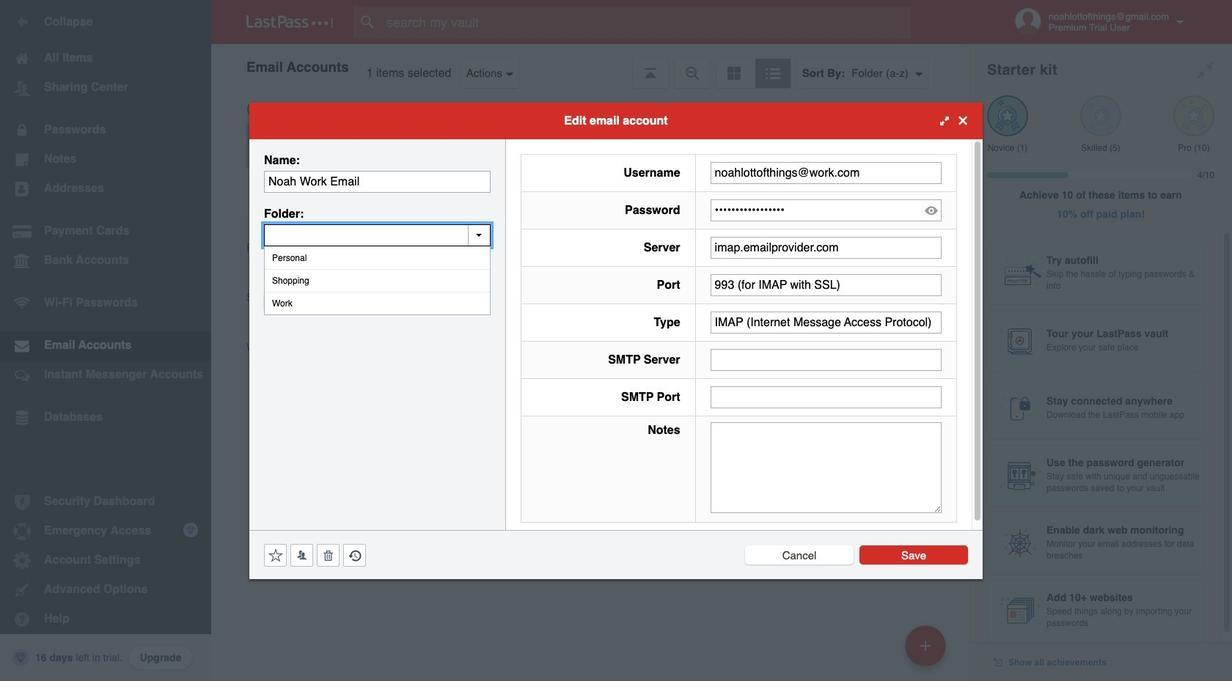 Task type: describe. For each thing, give the bounding box(es) containing it.
search my vault text field
[[354, 6, 940, 38]]

main navigation navigation
[[0, 0, 211, 681]]

vault options navigation
[[211, 44, 970, 88]]

new item navigation
[[900, 621, 955, 681]]



Task type: locate. For each thing, give the bounding box(es) containing it.
new item image
[[921, 641, 931, 651]]

None text field
[[710, 162, 942, 184], [264, 171, 491, 193], [710, 237, 942, 259], [710, 274, 942, 296], [710, 311, 942, 333], [710, 349, 942, 371], [710, 386, 942, 408], [710, 422, 942, 513], [710, 162, 942, 184], [264, 171, 491, 193], [710, 237, 942, 259], [710, 274, 942, 296], [710, 311, 942, 333], [710, 349, 942, 371], [710, 386, 942, 408], [710, 422, 942, 513]]

None password field
[[710, 199, 942, 221]]

None text field
[[264, 224, 491, 246]]

dialog
[[249, 102, 983, 579]]

Search search field
[[354, 6, 940, 38]]

lastpass image
[[246, 15, 333, 29]]



